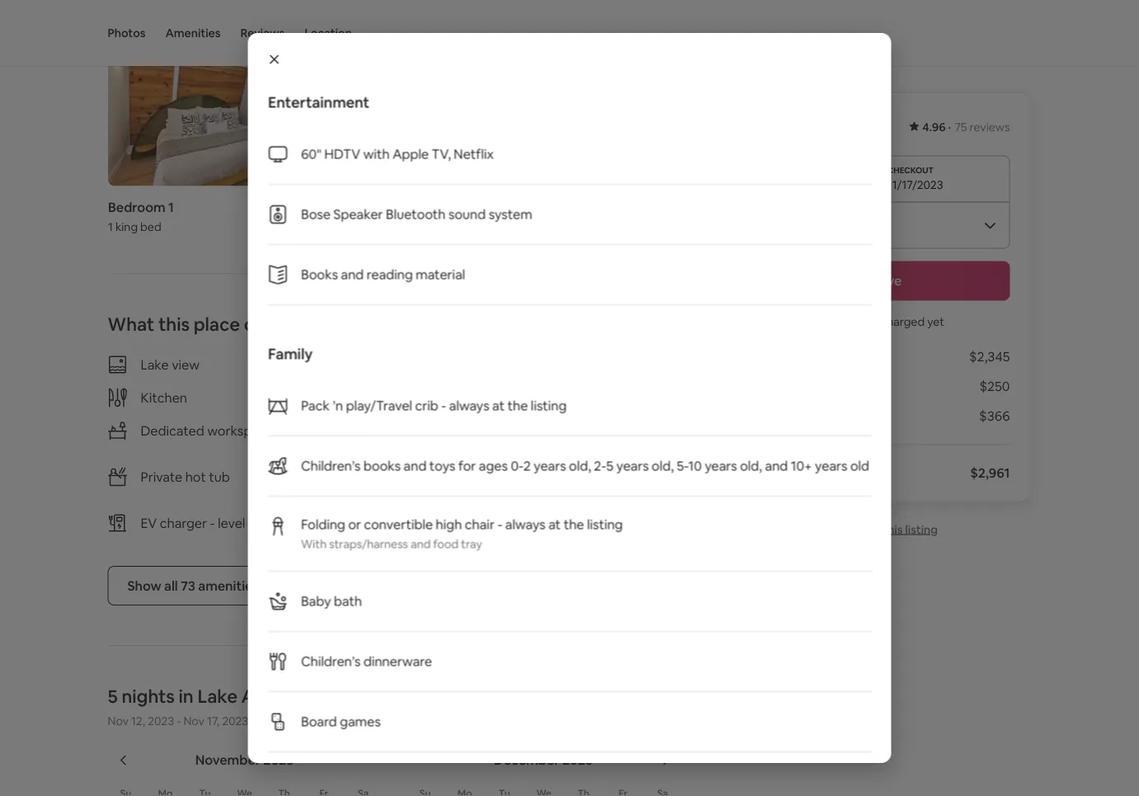 Task type: locate. For each thing, give the bounding box(es) containing it.
old, left 2-
[[569, 458, 591, 474]]

1 horizontal spatial 5
[[606, 458, 613, 474]]

11/17/2023
[[888, 177, 944, 192]]

children's left books
[[301, 458, 360, 474]]

nov left 12,
[[108, 714, 129, 729]]

king for bedroom 1
[[115, 219, 137, 233]]

on right cameras
[[524, 514, 540, 531]]

0 vertical spatial 60" hdtv with apple tv, netflix
[[301, 146, 493, 163]]

king inside the bedroom 2 1 king bed
[[391, 219, 414, 233]]

view
[[172, 356, 200, 373]]

king inside bedroom 1 1 king bed
[[115, 219, 137, 233]]

nov
[[108, 714, 129, 729], [183, 714, 205, 729]]

5 left nights
[[108, 684, 118, 708]]

1 king from the left
[[115, 219, 137, 233]]

2 inside what this place offers dialog
[[523, 458, 531, 474]]

workspace
[[207, 422, 274, 439]]

yet
[[928, 314, 945, 329]]

0 horizontal spatial on
[[524, 514, 540, 531]]

old, left "5-"
[[652, 458, 674, 474]]

folding or convertible high chair - always at the listing with straps/harness and food tray
[[301, 516, 623, 551]]

17,
[[207, 714, 220, 729]]

books
[[363, 458, 400, 474]]

children's up arrowhead
[[301, 653, 360, 670]]

bedroom #2- king image
[[108, 10, 371, 186], [108, 10, 371, 186]]

2 children's from the top
[[301, 653, 360, 670]]

2023 right the november
[[264, 751, 294, 768]]

1 horizontal spatial on
[[553, 420, 568, 437]]

1 children's from the top
[[301, 458, 360, 474]]

bedroom inside the bedroom 2 1 king bed
[[384, 198, 441, 215]]

at inside folding or convertible high chair - always at the listing with straps/harness and food tray
[[548, 516, 561, 533]]

5 left "5-"
[[606, 458, 613, 474]]

1 horizontal spatial 60"
[[417, 467, 437, 483]]

king suite- bedroom #1 image
[[384, 10, 647, 186], [384, 10, 647, 186]]

1 vertical spatial hdtv
[[440, 467, 476, 483]]

0 horizontal spatial nov
[[108, 714, 129, 729]]

and left food
[[410, 536, 430, 551]]

tv, up bose speaker bluetooth sound system
[[431, 146, 451, 163]]

reserve
[[853, 272, 902, 289]]

photos
[[108, 26, 146, 40]]

show
[[127, 577, 161, 594]]

0 horizontal spatial bed
[[140, 219, 161, 233]]

0 horizontal spatial bedroom
[[108, 198, 165, 215]]

always right 'chair'
[[505, 516, 545, 533]]

always up driveway
[[449, 397, 489, 414]]

1 vertical spatial 60"
[[417, 467, 437, 483]]

1 vertical spatial always
[[505, 516, 545, 533]]

1 horizontal spatial listing
[[587, 516, 623, 533]]

what
[[108, 312, 154, 336]]

60" down the premises
[[417, 467, 437, 483]]

children's
[[301, 458, 360, 474], [301, 653, 360, 670]]

2 down the spaces
[[523, 458, 531, 474]]

2 years from the left
[[616, 458, 649, 474]]

0 horizontal spatial old,
[[569, 458, 591, 474]]

on
[[553, 420, 568, 437], [524, 514, 540, 531]]

tv, inside what this place offers dialog
[[431, 146, 451, 163]]

1 horizontal spatial old,
[[652, 458, 674, 474]]

apple down the spaces
[[508, 467, 545, 483]]

2 bed from the left
[[416, 219, 437, 233]]

1 for bedroom 2
[[384, 219, 389, 233]]

pack
[[301, 397, 329, 414]]

$250
[[980, 378, 1010, 395]]

wifi
[[417, 389, 441, 406]]

1 vertical spatial tv,
[[547, 467, 567, 483]]

lake up '17,'
[[198, 684, 238, 708]]

1 nov from the left
[[108, 714, 129, 729]]

location button
[[305, 0, 352, 66]]

0 horizontal spatial with
[[363, 146, 389, 163]]

only
[[293, 514, 319, 531]]

1 vertical spatial apple
[[508, 467, 545, 483]]

0 vertical spatial 60"
[[301, 146, 321, 163]]

offers
[[244, 312, 294, 336]]

1 horizontal spatial the
[[563, 516, 584, 533]]

this up lake view
[[158, 312, 190, 336]]

0 horizontal spatial tv,
[[431, 146, 451, 163]]

with left "0-"
[[479, 467, 505, 483]]

5 nights in lake arrowhead nov 12, 2023 - nov 17, 2023
[[108, 684, 337, 729]]

1 horizontal spatial apple
[[508, 467, 545, 483]]

- down in on the bottom
[[177, 714, 181, 729]]

0 horizontal spatial always
[[449, 397, 489, 414]]

4.96 · 75 reviews
[[923, 120, 1010, 134]]

3 years from the left
[[705, 458, 737, 474]]

1 vertical spatial the
[[563, 516, 584, 533]]

0 vertical spatial 5
[[606, 458, 613, 474]]

1 bed from the left
[[140, 219, 161, 233]]

1 horizontal spatial bed
[[416, 219, 437, 233]]

private
[[141, 468, 183, 485]]

this for report
[[883, 522, 903, 537]]

3 old, from the left
[[740, 458, 762, 474]]

1 horizontal spatial at
[[548, 516, 561, 533]]

children's books and toys for ages 0-2 years old, 2-5 years old, 5-10 years old, and 10+ years old
[[301, 458, 869, 474]]

1 horizontal spatial 1
[[168, 198, 174, 215]]

hdtv down the premises
[[440, 467, 476, 483]]

60" hdtv with apple tv, netflix up bluetooth
[[301, 146, 493, 163]]

0 horizontal spatial apple
[[392, 146, 428, 163]]

1 vertical spatial this
[[883, 522, 903, 537]]

and right books
[[341, 266, 364, 283]]

spaces
[[495, 437, 537, 454]]

60" hdtv with apple tv, netflix down 4
[[417, 467, 567, 500]]

0 vertical spatial children's
[[301, 458, 360, 474]]

king for bedroom 2
[[391, 219, 414, 233]]

60" down entertainment
[[301, 146, 321, 163]]

always
[[449, 397, 489, 414], [505, 516, 545, 533]]

amenities button
[[165, 0, 221, 66]]

nov left '17,'
[[183, 714, 205, 729]]

this right report
[[883, 522, 903, 537]]

1 inside the bedroom 2 1 king bed
[[384, 219, 389, 233]]

0 horizontal spatial this
[[158, 312, 190, 336]]

apple up bluetooth
[[392, 146, 428, 163]]

1 horizontal spatial hdtv
[[440, 467, 476, 483]]

1 horizontal spatial 2
[[523, 458, 531, 474]]

bedroom inside bedroom 1 1 king bed
[[108, 198, 165, 215]]

1 horizontal spatial tv,
[[547, 467, 567, 483]]

0 vertical spatial this
[[158, 312, 190, 336]]

hdtv down entertainment
[[324, 146, 360, 163]]

1 vertical spatial 5
[[108, 684, 118, 708]]

total
[[744, 465, 775, 481]]

0 vertical spatial netflix
[[454, 146, 493, 163]]

0-
[[510, 458, 523, 474]]

netflix up "sound" at left
[[454, 146, 493, 163]]

0 horizontal spatial king
[[115, 219, 137, 233]]

1 horizontal spatial always
[[505, 516, 545, 533]]

1 vertical spatial at
[[548, 516, 561, 533]]

listing right report
[[906, 522, 938, 537]]

4.96
[[923, 120, 946, 134]]

dedicated
[[141, 422, 204, 439]]

what this place offers
[[108, 312, 294, 336]]

2023
[[148, 714, 174, 729], [222, 714, 248, 729], [264, 751, 294, 768], [563, 751, 593, 768]]

$366
[[980, 408, 1010, 425]]

books
[[301, 266, 338, 283]]

old, left before
[[740, 458, 762, 474]]

property
[[543, 514, 597, 531]]

lake inside 5 nights in lake arrowhead nov 12, 2023 - nov 17, 2023
[[198, 684, 238, 708]]

location
[[305, 26, 352, 40]]

0 vertical spatial tv,
[[431, 146, 451, 163]]

bedroom
[[108, 198, 165, 215], [384, 198, 441, 215]]

1 horizontal spatial bedroom
[[384, 198, 441, 215]]

the up parking
[[507, 397, 528, 414]]

0 horizontal spatial hdtv
[[324, 146, 360, 163]]

at
[[492, 397, 504, 414], [548, 516, 561, 533]]

you
[[810, 314, 830, 329]]

-
[[441, 397, 446, 414], [210, 514, 215, 531], [497, 516, 502, 533], [177, 714, 181, 729]]

0 vertical spatial always
[[449, 397, 489, 414]]

11/12/2023
[[754, 177, 811, 192]]

1 horizontal spatial with
[[479, 467, 505, 483]]

1 vertical spatial on
[[524, 514, 540, 531]]

calendar application
[[88, 733, 1140, 796]]

0 vertical spatial with
[[363, 146, 389, 163]]

at up free driveway parking on premises – 4 spaces
[[492, 397, 504, 414]]

tesla
[[262, 514, 291, 531]]

- inside folding or convertible high chair - always at the listing with straps/harness and food tray
[[497, 516, 502, 533]]

years right 10
[[705, 458, 737, 474]]

1 horizontal spatial lake
[[198, 684, 238, 708]]

1 bedroom from the left
[[108, 198, 165, 215]]

before
[[778, 465, 820, 481]]

0 vertical spatial 2
[[444, 198, 452, 215]]

1 horizontal spatial this
[[883, 522, 903, 537]]

photos button
[[108, 0, 146, 66]]

netflix inside 60" hdtv with apple tv, netflix
[[417, 483, 457, 500]]

0 horizontal spatial 2
[[444, 198, 452, 215]]

years left old
[[815, 458, 847, 474]]

years
[[533, 458, 566, 474], [616, 458, 649, 474], [705, 458, 737, 474], [815, 458, 847, 474]]

november
[[195, 751, 261, 768]]

charger
[[160, 514, 207, 531]]

1 vertical spatial lake
[[198, 684, 238, 708]]

0 vertical spatial on
[[553, 420, 568, 437]]

netflix down toys on the bottom left of the page
[[417, 483, 457, 500]]

bed
[[140, 219, 161, 233], [416, 219, 437, 233]]

2 bedroom from the left
[[384, 198, 441, 215]]

children's for children's dinnerware
[[301, 653, 360, 670]]

the down children's books and toys for ages 0-2 years old, 2-5 years old, 5-10 years old, and 10+ years old
[[563, 516, 584, 533]]

2 horizontal spatial 1
[[384, 219, 389, 233]]

0 horizontal spatial 5
[[108, 684, 118, 708]]

0 vertical spatial at
[[492, 397, 504, 414]]

books and reading material
[[301, 266, 465, 283]]

food
[[433, 536, 458, 551]]

1 horizontal spatial king
[[391, 219, 414, 233]]

on inside free driveway parking on premises – 4 spaces
[[553, 420, 568, 437]]

1 vertical spatial children's
[[301, 653, 360, 670]]

amenities
[[165, 26, 221, 40]]

- right 'chair'
[[497, 516, 502, 533]]

2
[[444, 198, 452, 215], [523, 458, 531, 474]]

on right parking
[[553, 420, 568, 437]]

all
[[164, 577, 178, 594]]

0 horizontal spatial 60"
[[301, 146, 321, 163]]

this
[[158, 312, 190, 336], [883, 522, 903, 537]]

2 left system
[[444, 198, 452, 215]]

reading
[[366, 266, 413, 283]]

won't
[[832, 314, 862, 329]]

bed inside the bedroom 2 1 king bed
[[416, 219, 437, 233]]

1 vertical spatial with
[[479, 467, 505, 483]]

0 horizontal spatial the
[[507, 397, 528, 414]]

always inside folding or convertible high chair - always at the listing with straps/harness and food tray
[[505, 516, 545, 533]]

0 horizontal spatial 1
[[108, 219, 112, 233]]

years right 2-
[[616, 458, 649, 474]]

tv,
[[431, 146, 451, 163], [547, 467, 567, 483]]

1 years from the left
[[533, 458, 566, 474]]

0 vertical spatial apple
[[392, 146, 428, 163]]

1 vertical spatial 2
[[523, 458, 531, 474]]

arrowhead
[[241, 684, 337, 708]]

years right "0-"
[[533, 458, 566, 474]]

tv, right "0-"
[[547, 467, 567, 483]]

straps/harness
[[329, 536, 408, 551]]

1 vertical spatial netflix
[[417, 483, 457, 500]]

security cameras on property
[[417, 514, 597, 531]]

0 horizontal spatial lake
[[141, 356, 169, 373]]

at right cameras
[[548, 516, 561, 533]]

lake
[[141, 356, 169, 373], [198, 684, 238, 708]]

with up speaker
[[363, 146, 389, 163]]

chair
[[465, 516, 494, 533]]

hdtv
[[324, 146, 360, 163], [440, 467, 476, 483]]

lake left view
[[141, 356, 169, 373]]

–
[[475, 437, 481, 454]]

old,
[[569, 458, 591, 474], [652, 458, 674, 474], [740, 458, 762, 474]]

listing up parking
[[531, 397, 567, 414]]

reviews
[[241, 26, 285, 40]]

listing down 2-
[[587, 516, 623, 533]]

2 king from the left
[[391, 219, 414, 233]]

bed inside bedroom 1 1 king bed
[[140, 219, 161, 233]]

0 vertical spatial hdtv
[[324, 146, 360, 163]]

1 horizontal spatial nov
[[183, 714, 205, 729]]

reviews
[[970, 120, 1010, 134]]

2 horizontal spatial old,
[[740, 458, 762, 474]]

0 vertical spatial lake
[[141, 356, 169, 373]]



Task type: vqa. For each thing, say whether or not it's contained in the screenshot.
parks at the top of the page
no



Task type: describe. For each thing, give the bounding box(es) containing it.
listing inside folding or convertible high chair - always at the listing with straps/harness and food tray
[[587, 516, 623, 533]]

0 horizontal spatial listing
[[531, 397, 567, 414]]

60" inside 60" hdtv with apple tv, netflix
[[417, 467, 437, 483]]

december
[[494, 751, 560, 768]]

bedroom for bedroom 1
[[108, 198, 165, 215]]

security
[[417, 514, 467, 531]]

system
[[488, 206, 532, 223]]

2023 right '17,'
[[222, 714, 248, 729]]

ages
[[479, 458, 508, 474]]

tv, inside 60" hdtv with apple tv, netflix
[[547, 467, 567, 483]]

bedroom 2 1 king bed
[[384, 198, 452, 233]]

- right wifi
[[441, 397, 446, 414]]

0 horizontal spatial at
[[492, 397, 504, 414]]

baby bath
[[301, 593, 362, 610]]

ev
[[141, 514, 157, 531]]

convertible
[[364, 516, 433, 533]]

bath
[[334, 593, 362, 610]]

2 nov from the left
[[183, 714, 205, 729]]

2,
[[248, 514, 259, 531]]

hot
[[185, 468, 206, 485]]

taxes
[[823, 465, 857, 481]]

- inside 5 nights in lake arrowhead nov 12, 2023 - nov 17, 2023
[[177, 714, 181, 729]]

1 old, from the left
[[569, 458, 591, 474]]

or
[[348, 516, 361, 533]]

play/travel
[[346, 397, 412, 414]]

5 inside 5 nights in lake arrowhead nov 12, 2023 - nov 17, 2023
[[108, 684, 118, 708]]

folding
[[301, 516, 345, 533]]

cameras
[[470, 514, 521, 531]]

old
[[850, 458, 869, 474]]

1 vertical spatial 60" hdtv with apple tv, netflix
[[417, 467, 567, 500]]

show all 73 amenities
[[127, 577, 259, 594]]

report this listing button
[[816, 522, 938, 537]]

apple inside 60" hdtv with apple tv, netflix
[[508, 467, 545, 483]]

bedroom for bedroom 2
[[384, 198, 441, 215]]

60" hdtv with apple tv, netflix inside what this place offers dialog
[[301, 146, 493, 163]]

charged
[[881, 314, 925, 329]]

ev charger - level 2, tesla only
[[141, 514, 319, 531]]

be
[[864, 314, 878, 329]]

4 years from the left
[[815, 458, 847, 474]]

with
[[301, 536, 326, 551]]

and inside folding or convertible high chair - always at the listing with straps/harness and food tray
[[410, 536, 430, 551]]

reserve button
[[744, 261, 1010, 301]]

what this place offers dialog
[[248, 33, 892, 796]]

10
[[688, 458, 702, 474]]

dinnerware
[[363, 653, 432, 670]]

level
[[218, 514, 245, 531]]

november 2023
[[195, 751, 294, 768]]

and left toys on the bottom left of the page
[[403, 458, 426, 474]]

60" inside what this place offers dialog
[[301, 146, 321, 163]]

toys
[[429, 458, 455, 474]]

$2,961
[[970, 465, 1010, 481]]

·
[[949, 120, 952, 134]]

dedicated workspace
[[141, 422, 274, 439]]

75
[[955, 120, 967, 134]]

entertainment
[[268, 92, 369, 112]]

high
[[436, 516, 462, 533]]

73
[[181, 577, 195, 594]]

parking
[[504, 420, 550, 437]]

nights
[[122, 684, 175, 708]]

- left 'level'
[[210, 514, 215, 531]]

2 horizontal spatial listing
[[906, 522, 938, 537]]

report
[[843, 522, 881, 537]]

10+
[[791, 458, 812, 474]]

4
[[484, 437, 492, 454]]

games
[[340, 713, 380, 730]]

board games
[[301, 713, 380, 730]]

you won't be charged yet
[[810, 314, 945, 329]]

2023 right 12,
[[148, 714, 174, 729]]

kitchen
[[141, 389, 187, 406]]

0 vertical spatial the
[[507, 397, 528, 414]]

'n
[[332, 397, 343, 414]]

bed for 1
[[140, 219, 161, 233]]

pack 'n play/travel crib - always at the listing
[[301, 397, 567, 414]]

with inside what this place offers dialog
[[363, 146, 389, 163]]

2 old, from the left
[[652, 458, 674, 474]]

bedroom 1 1 king bed
[[108, 198, 174, 233]]

this for what
[[158, 312, 190, 336]]

netflix inside what this place offers dialog
[[454, 146, 493, 163]]

baby
[[301, 593, 331, 610]]

report this listing
[[843, 522, 938, 537]]

driveway
[[446, 420, 501, 437]]

2023 right december
[[563, 751, 593, 768]]

place
[[194, 312, 240, 336]]

bed for 2
[[416, 219, 437, 233]]

speaker
[[333, 206, 383, 223]]

hdtv inside what this place offers dialog
[[324, 146, 360, 163]]

sound
[[448, 206, 485, 223]]

the inside folding or convertible high chair - always at the listing with straps/harness and food tray
[[563, 516, 584, 533]]

children's for children's books and toys for ages 0-2 years old, 2-5 years old, 5-10 years old, and 10+ years old
[[301, 458, 360, 474]]

2-
[[594, 458, 606, 474]]

5 inside what this place offers dialog
[[606, 458, 613, 474]]

bose speaker bluetooth sound system
[[301, 206, 532, 223]]

$2,345
[[970, 348, 1010, 365]]

tray
[[461, 536, 482, 551]]

apple inside what this place offers dialog
[[392, 146, 428, 163]]

material
[[415, 266, 465, 283]]

board
[[301, 713, 337, 730]]

family
[[268, 344, 312, 363]]

tub
[[209, 468, 230, 485]]

with inside 60" hdtv with apple tv, netflix
[[479, 467, 505, 483]]

total before taxes
[[744, 465, 857, 481]]

2 inside the bedroom 2 1 king bed
[[444, 198, 452, 215]]

in
[[179, 684, 194, 708]]

1 for bedroom 1
[[108, 219, 112, 233]]

bluetooth
[[386, 206, 445, 223]]

free
[[417, 420, 444, 437]]

children's dinnerware
[[301, 653, 432, 670]]

lake view
[[141, 356, 200, 373]]

and left 10+
[[765, 458, 788, 474]]

bose
[[301, 206, 330, 223]]



